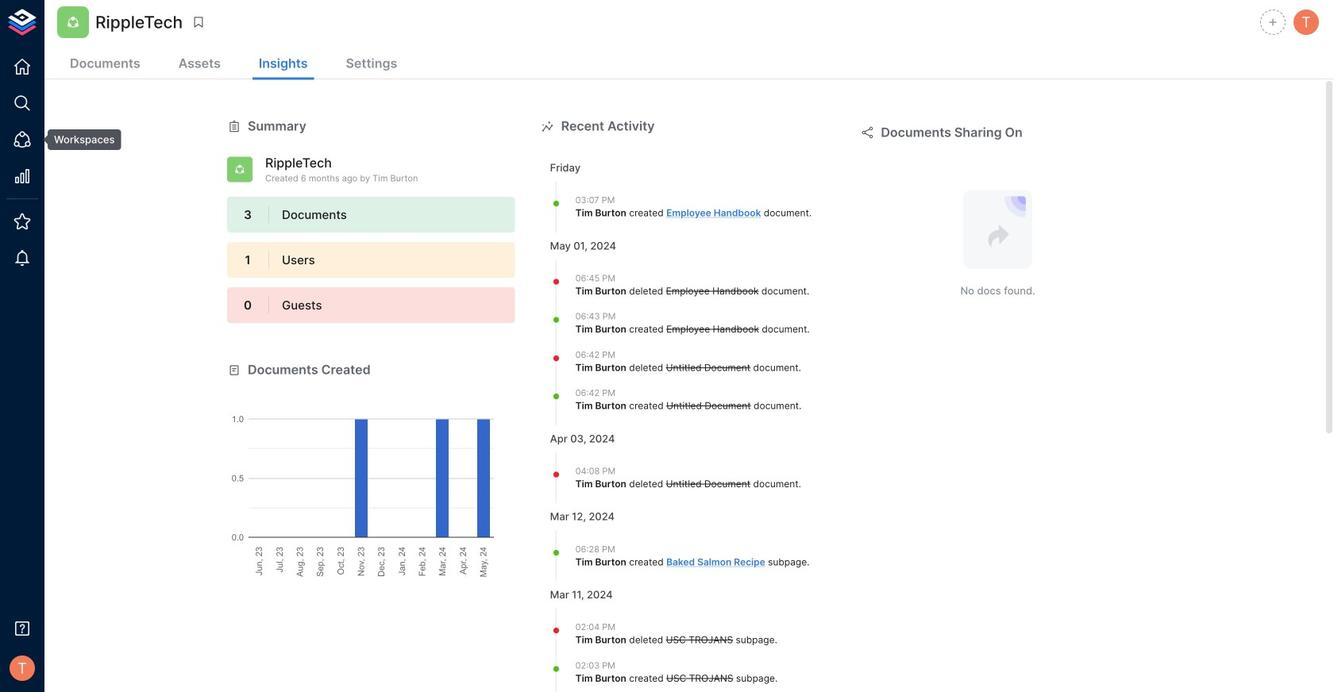 Task type: describe. For each thing, give the bounding box(es) containing it.
bookmark image
[[192, 15, 206, 29]]



Task type: vqa. For each thing, say whether or not it's contained in the screenshot.
Remove Bookmark ICON
no



Task type: locate. For each thing, give the bounding box(es) containing it.
tooltip
[[37, 130, 121, 150]]

a chart. image
[[227, 379, 516, 578]]

a chart. element
[[227, 379, 516, 578]]



